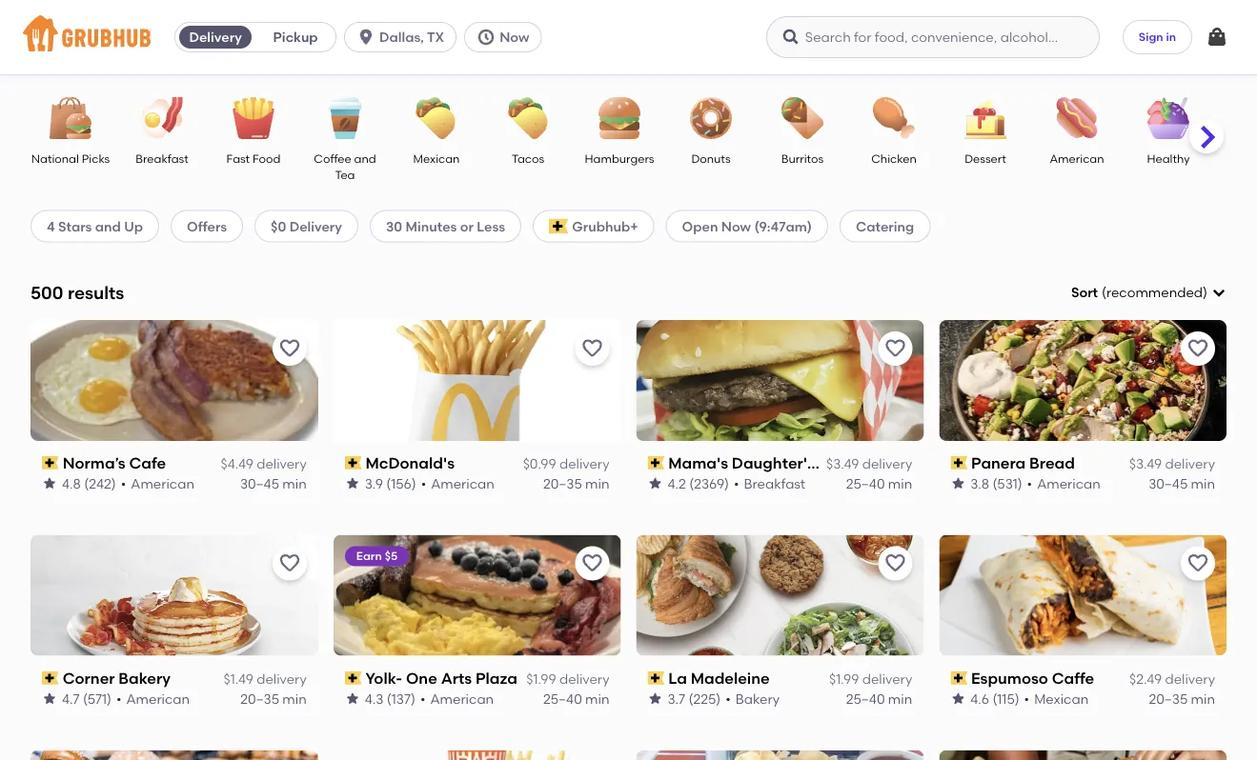 Task type: describe. For each thing, give the bounding box(es) containing it.
4.6 (115)
[[971, 691, 1020, 707]]

save this restaurant image for corner bakery
[[278, 553, 301, 576]]

30
[[386, 218, 403, 234]]

star icon image for espumoso caffe
[[951, 692, 966, 707]]

save this restaurant image for la madeleine
[[884, 553, 907, 576]]

$5
[[385, 550, 398, 564]]

catering
[[856, 218, 915, 234]]

4 stars and up
[[47, 218, 143, 234]]

national picks
[[31, 152, 110, 165]]

now inside button
[[500, 29, 530, 45]]

star icon image for yolk- one arts plaza
[[345, 692, 360, 707]]

(571)
[[83, 691, 112, 707]]

star icon image for norma's cafe
[[42, 476, 57, 492]]

food
[[253, 152, 281, 165]]

$1.49 delivery
[[224, 672, 307, 688]]

save this restaurant button for corner bakery
[[272, 547, 307, 581]]

norma's
[[63, 454, 125, 473]]

main navigation navigation
[[0, 0, 1258, 74]]

national
[[31, 152, 79, 165]]

grubhub plus flag logo image
[[549, 219, 569, 234]]

save this restaurant button for la madeleine
[[878, 547, 913, 581]]

sort
[[1072, 285, 1099, 301]]

subscription pass image for espumoso caffe
[[951, 672, 968, 686]]

$1.99 for yolk- one arts plaza
[[527, 672, 556, 688]]

less
[[477, 218, 506, 234]]

burritos
[[782, 152, 824, 165]]

tea
[[335, 168, 355, 182]]

4.2
[[668, 476, 686, 492]]

3.7 (225)
[[668, 691, 721, 707]]

panera
[[972, 454, 1026, 473]]

caffe
[[1052, 670, 1095, 688]]

min for mama's daughter's diner
[[889, 476, 913, 492]]

0 horizontal spatial breakfast
[[136, 152, 189, 165]]

none field containing sort
[[1072, 283, 1227, 303]]

mexican image
[[403, 97, 470, 139]]

20–35 for espumoso caffe
[[1149, 691, 1188, 707]]

breakfast image
[[129, 97, 195, 139]]

star icon image for corner bakery
[[42, 692, 57, 707]]

norma's cafe
[[63, 454, 166, 473]]

corner
[[63, 670, 115, 688]]

chicken
[[872, 152, 917, 165]]

(137)
[[387, 691, 416, 707]]

min for panera bread
[[1192, 476, 1216, 492]]

yolk-
[[366, 670, 403, 688]]

$4.49
[[221, 456, 254, 473]]

(9:47am)
[[755, 218, 812, 234]]

save this restaurant image for mama's daughter's diner
[[884, 337, 907, 360]]

subscription pass image for panera bread
[[951, 457, 968, 470]]

subscription pass image for mcdonald's
[[345, 457, 362, 470]]

offers
[[187, 218, 227, 234]]

500
[[31, 282, 63, 303]]

espumoso
[[972, 670, 1049, 688]]

• for espumoso caffe
[[1025, 691, 1030, 707]]

mcdonald's
[[366, 454, 455, 473]]

• breakfast
[[734, 476, 806, 492]]

3.8 (531)
[[971, 476, 1023, 492]]

• for la madeleine
[[726, 691, 731, 707]]

dallas,
[[380, 29, 424, 45]]

fast food image
[[220, 97, 287, 139]]

american for mcdonald's
[[431, 476, 495, 492]]

• american for panera bread
[[1028, 476, 1101, 492]]

la madeleine logo image
[[636, 536, 924, 657]]

delivery button
[[176, 22, 256, 52]]

mama's
[[669, 454, 729, 473]]

sclafani's new york bagels and sandwiches logo image
[[31, 751, 318, 761]]

1 horizontal spatial breakfast
[[744, 476, 806, 492]]

yolk- one arts plaza
[[366, 670, 518, 688]]

star icon image for la madeleine
[[648, 692, 663, 707]]

4.6
[[971, 691, 990, 707]]

delivery for mama's daughter's diner
[[863, 456, 913, 473]]

$1.99 delivery for yolk- one arts plaza
[[527, 672, 610, 688]]

allgood cafe logo image
[[636, 751, 924, 761]]

sign in button
[[1123, 20, 1193, 54]]

chicken image
[[861, 97, 928, 139]]

panera bread
[[972, 454, 1075, 473]]

)
[[1203, 285, 1208, 301]]

25–40 for diner
[[846, 476, 885, 492]]

star icon image for mcdonald's
[[345, 476, 360, 492]]

• mexican
[[1025, 691, 1089, 707]]

delivery for norma's cafe
[[257, 456, 307, 473]]

3.8
[[971, 476, 990, 492]]

$2.49 delivery
[[1130, 672, 1216, 688]]

delivery for mcdonald's
[[560, 456, 610, 473]]

healthy
[[1148, 152, 1191, 165]]

save this restaurant image for panera bread
[[1187, 337, 1210, 360]]

$0.99
[[523, 456, 556, 473]]

• american for yolk- one arts plaza
[[421, 691, 494, 707]]

results
[[68, 282, 124, 303]]

sign
[[1139, 30, 1164, 44]]

delivery for espumoso caffe
[[1166, 672, 1216, 688]]

save this restaurant image for mcdonald's
[[581, 337, 604, 360]]

$3.49 for panera bread
[[1130, 456, 1162, 473]]

american image
[[1044, 97, 1111, 139]]

30–45 for panera bread
[[1149, 476, 1188, 492]]

3.7
[[668, 691, 686, 707]]

1 vertical spatial now
[[722, 218, 751, 234]]

20–35 min for corner bakery
[[240, 691, 307, 707]]

american for corner bakery
[[126, 691, 190, 707]]

save this restaurant button for panera bread
[[1181, 332, 1216, 366]]

• american for norma's cafe
[[121, 476, 194, 492]]

delivery for corner bakery
[[257, 672, 307, 688]]

1 horizontal spatial svg image
[[1206, 26, 1229, 49]]

$0 delivery
[[271, 218, 342, 234]]

american for yolk- one arts plaza
[[431, 691, 494, 707]]

svg image inside now button
[[477, 28, 496, 47]]

dessert image
[[953, 97, 1019, 139]]

delivery for la madeleine
[[863, 672, 913, 688]]

min for yolk- one arts plaza
[[586, 691, 610, 707]]

diner
[[819, 454, 859, 473]]

grubhub+
[[572, 218, 638, 234]]

in
[[1167, 30, 1177, 44]]

min for norma's cafe
[[283, 476, 307, 492]]

$0.99 delivery
[[523, 456, 610, 473]]

subscription pass image for la madeleine
[[648, 672, 665, 686]]

fast
[[227, 152, 250, 165]]

dallas, tx
[[380, 29, 445, 45]]

la
[[669, 670, 687, 688]]

donuts
[[692, 152, 731, 165]]

plaza
[[476, 670, 518, 688]]

30–45 min for norma's cafe
[[240, 476, 307, 492]]

30 minutes or less
[[386, 218, 506, 234]]

tacos image
[[495, 97, 562, 139]]

4.7
[[62, 691, 80, 707]]

national picks image
[[37, 97, 104, 139]]

(156)
[[386, 476, 416, 492]]

4.8 (242)
[[62, 476, 116, 492]]

• bakery
[[726, 691, 780, 707]]

(2369)
[[690, 476, 730, 492]]

minutes
[[406, 218, 457, 234]]

3.9 (156)
[[365, 476, 416, 492]]

save this restaurant button for espumoso caffe
[[1181, 547, 1216, 581]]

dallas, tx button
[[344, 22, 465, 52]]

Search for food, convenience, alcohol... search field
[[767, 16, 1100, 58]]

• for norma's cafe
[[121, 476, 126, 492]]

subscription pass image for mama's daughter's diner
[[648, 457, 665, 470]]

(242)
[[84, 476, 116, 492]]

up
[[124, 218, 143, 234]]

(531)
[[993, 476, 1023, 492]]

and inside coffee and tea
[[354, 152, 376, 165]]



Task type: locate. For each thing, give the bounding box(es) containing it.
$3.49 right the daughter's
[[827, 456, 859, 473]]

1 horizontal spatial 30–45
[[1149, 476, 1188, 492]]

corner bakery logo image
[[31, 536, 318, 657]]

save this restaurant image for norma's cafe
[[278, 337, 301, 360]]

30–45 min for panera bread
[[1149, 476, 1216, 492]]

stars
[[58, 218, 92, 234]]

subscription pass image left mcdonald's
[[345, 457, 362, 470]]

20–35 down $2.49 delivery in the bottom of the page
[[1149, 691, 1188, 707]]

$1.99 for la madeleine
[[830, 672, 859, 688]]

0 horizontal spatial svg image
[[477, 28, 496, 47]]

and up tea
[[354, 152, 376, 165]]

mcdonald's logo image
[[334, 320, 621, 441]]

4
[[47, 218, 55, 234]]

save this restaurant button for norma's cafe
[[272, 332, 307, 366]]

• down corner bakery
[[116, 691, 122, 707]]

sort ( recommended )
[[1072, 285, 1208, 301]]

star icon image left '4.7'
[[42, 692, 57, 707]]

donuts image
[[678, 97, 745, 139]]

20–35 min for mcdonald's
[[543, 476, 610, 492]]

$3.49 right bread
[[1130, 456, 1162, 473]]

1 30–45 from the left
[[240, 476, 279, 492]]

svg image right )
[[1212, 285, 1227, 301]]

0 horizontal spatial $1.99 delivery
[[527, 672, 610, 688]]

star icon image for panera bread
[[951, 476, 966, 492]]

subscription pass image left la
[[648, 672, 665, 686]]

• for mama's daughter's diner
[[734, 476, 740, 492]]

$3.49 delivery for panera bread
[[1130, 456, 1216, 473]]

4.2 (2369)
[[668, 476, 730, 492]]

espumoso caffe
[[972, 670, 1095, 688]]

1 horizontal spatial svg image
[[782, 28, 801, 47]]

• down 'norma's cafe'
[[121, 476, 126, 492]]

25–40
[[846, 476, 885, 492], [543, 691, 582, 707], [846, 691, 885, 707]]

save this restaurant image for espumoso caffe
[[1187, 553, 1210, 576]]

american down corner bakery
[[126, 691, 190, 707]]

1 vertical spatial breakfast
[[744, 476, 806, 492]]

0 horizontal spatial now
[[500, 29, 530, 45]]

0 horizontal spatial and
[[95, 218, 121, 234]]

None field
[[1072, 283, 1227, 303]]

1 horizontal spatial $3.49
[[1130, 456, 1162, 473]]

subscription pass image for corner bakery
[[42, 672, 59, 686]]

20–35 min for espumoso caffe
[[1149, 691, 1216, 707]]

0 vertical spatial breakfast
[[136, 152, 189, 165]]

0 horizontal spatial 20–35 min
[[240, 691, 307, 707]]

bakery for • bakery
[[736, 691, 780, 707]]

25–40 for arts
[[543, 691, 582, 707]]

2 $3.49 from the left
[[1130, 456, 1162, 473]]

0 vertical spatial bakery
[[119, 670, 171, 688]]

min for mcdonald's
[[586, 476, 610, 492]]

subscription pass image left espumoso
[[951, 672, 968, 686]]

espumoso caffe logo image
[[939, 536, 1227, 657]]

picks
[[82, 152, 110, 165]]

svg image
[[357, 28, 376, 47], [782, 28, 801, 47], [1212, 285, 1227, 301]]

1 horizontal spatial now
[[722, 218, 751, 234]]

pickup button
[[256, 22, 336, 52]]

• american down bread
[[1028, 476, 1101, 492]]

0 horizontal spatial $1.99
[[527, 672, 556, 688]]

$4.49 delivery
[[221, 456, 307, 473]]

panera bread logo image
[[939, 320, 1227, 441]]

1 horizontal spatial mexican
[[1035, 691, 1089, 707]]

whataburger logo image
[[334, 751, 621, 761]]

arts
[[441, 670, 472, 688]]

mama's daughter's diner logo image
[[636, 320, 924, 441]]

now right open
[[722, 218, 751, 234]]

(
[[1102, 285, 1107, 301]]

0 horizontal spatial svg image
[[357, 28, 376, 47]]

svg image inside field
[[1212, 285, 1227, 301]]

20–35 down the $1.49 delivery
[[240, 691, 279, 707]]

svg image up 'burritos' image
[[782, 28, 801, 47]]

• american for corner bakery
[[116, 691, 190, 707]]

4.7 (571)
[[62, 691, 112, 707]]

1 horizontal spatial $3.49 delivery
[[1130, 456, 1216, 473]]

breakfast down breakfast image
[[136, 152, 189, 165]]

mexican down caffe
[[1035, 691, 1089, 707]]

american
[[1050, 152, 1105, 165], [131, 476, 194, 492], [431, 476, 495, 492], [1038, 476, 1101, 492], [126, 691, 190, 707], [431, 691, 494, 707]]

svg image right the in
[[1206, 26, 1229, 49]]

star icon image left 4.6
[[951, 692, 966, 707]]

now
[[500, 29, 530, 45], [722, 218, 751, 234]]

breakfast down the daughter's
[[744, 476, 806, 492]]

american for panera bread
[[1038, 476, 1101, 492]]

20–35 min down the $1.49 delivery
[[240, 691, 307, 707]]

• right (2369)
[[734, 476, 740, 492]]

1 $3.49 from the left
[[827, 456, 859, 473]]

0 vertical spatial delivery
[[189, 29, 242, 45]]

1 vertical spatial and
[[95, 218, 121, 234]]

american for norma's cafe
[[131, 476, 194, 492]]

• down madeleine
[[726, 691, 731, 707]]

american down american image
[[1050, 152, 1105, 165]]

25–40 min for arts
[[543, 691, 610, 707]]

2 30–45 from the left
[[1149, 476, 1188, 492]]

corner bakery
[[63, 670, 171, 688]]

• right (115)
[[1025, 691, 1030, 707]]

bakery
[[119, 670, 171, 688], [736, 691, 780, 707]]

star icon image left the 3.8
[[951, 476, 966, 492]]

1 horizontal spatial $1.99
[[830, 672, 859, 688]]

american down the arts
[[431, 691, 494, 707]]

subscription pass image left panera
[[951, 457, 968, 470]]

delivery for yolk- one arts plaza
[[560, 672, 610, 688]]

svg image left dallas,
[[357, 28, 376, 47]]

0 horizontal spatial bakery
[[119, 670, 171, 688]]

cafe
[[129, 454, 166, 473]]

0 horizontal spatial $3.49 delivery
[[827, 456, 913, 473]]

1 horizontal spatial delivery
[[290, 218, 342, 234]]

svg image
[[1206, 26, 1229, 49], [477, 28, 496, 47]]

0 vertical spatial mexican
[[413, 152, 460, 165]]

svg image right tx
[[477, 28, 496, 47]]

bakery right corner
[[119, 670, 171, 688]]

madeleine
[[691, 670, 770, 688]]

star icon image
[[42, 476, 57, 492], [345, 476, 360, 492], [648, 476, 663, 492], [951, 476, 966, 492], [42, 692, 57, 707], [345, 692, 360, 707], [648, 692, 663, 707], [951, 692, 966, 707]]

earn
[[356, 550, 382, 564]]

norma's cafe logo image
[[31, 320, 318, 441]]

1 horizontal spatial bakery
[[736, 691, 780, 707]]

american down cafe in the bottom of the page
[[131, 476, 194, 492]]

burritos image
[[770, 97, 836, 139]]

3.9
[[365, 476, 383, 492]]

20–35
[[543, 476, 582, 492], [240, 691, 279, 707], [1149, 691, 1188, 707]]

or
[[460, 218, 474, 234]]

$1.99
[[527, 672, 556, 688], [830, 672, 859, 688]]

• for mcdonald's
[[421, 476, 426, 492]]

min for la madeleine
[[889, 691, 913, 707]]

1 horizontal spatial $1.99 delivery
[[830, 672, 913, 688]]

tx
[[427, 29, 445, 45]]

star icon image left 3.7
[[648, 692, 663, 707]]

recommended
[[1107, 285, 1203, 301]]

4.3
[[365, 691, 384, 707]]

delivery left pickup
[[189, 29, 242, 45]]

• american down corner bakery
[[116, 691, 190, 707]]

4.3 (137)
[[365, 691, 416, 707]]

$2.49
[[1130, 672, 1162, 688]]

delivery inside button
[[189, 29, 242, 45]]

1 horizontal spatial and
[[354, 152, 376, 165]]

1 vertical spatial mexican
[[1035, 691, 1089, 707]]

• right (156)
[[421, 476, 426, 492]]

25–40 min for diner
[[846, 476, 913, 492]]

20–35 for corner bakery
[[240, 691, 279, 707]]

0 horizontal spatial mexican
[[413, 152, 460, 165]]

daughter's
[[732, 454, 815, 473]]

20–35 down $0.99 delivery
[[543, 476, 582, 492]]

1 horizontal spatial 30–45 min
[[1149, 476, 1216, 492]]

save this restaurant image
[[278, 337, 301, 360], [1187, 337, 1210, 360], [884, 553, 907, 576], [1187, 553, 1210, 576]]

(225)
[[689, 691, 721, 707]]

american down mcdonald's
[[431, 476, 495, 492]]

1 vertical spatial delivery
[[290, 218, 342, 234]]

1 $3.49 delivery from the left
[[827, 456, 913, 473]]

20–35 for mcdonald's
[[543, 476, 582, 492]]

min for espumoso caffe
[[1192, 691, 1216, 707]]

subscription pass image for norma's cafe
[[42, 457, 59, 470]]

1 30–45 min from the left
[[240, 476, 307, 492]]

tacos
[[512, 152, 545, 165]]

20–35 min
[[543, 476, 610, 492], [240, 691, 307, 707], [1149, 691, 1216, 707]]

subscription pass image left "yolk-"
[[345, 672, 362, 686]]

bakery for corner bakery
[[119, 670, 171, 688]]

dessert
[[965, 152, 1007, 165]]

mama's daughter's diner
[[669, 454, 859, 473]]

• american down cafe in the bottom of the page
[[121, 476, 194, 492]]

1 subscription pass image from the top
[[345, 457, 362, 470]]

• american down the arts
[[421, 691, 494, 707]]

star icon image left 4.2
[[648, 476, 663, 492]]

2 30–45 min from the left
[[1149, 476, 1216, 492]]

$3.49 for mama's daughter's diner
[[827, 456, 859, 473]]

coffee and tea
[[314, 152, 376, 182]]

• down panera bread
[[1028, 476, 1033, 492]]

0 vertical spatial and
[[354, 152, 376, 165]]

• american down mcdonald's
[[421, 476, 495, 492]]

1 $1.99 delivery from the left
[[527, 672, 610, 688]]

1 horizontal spatial 20–35 min
[[543, 476, 610, 492]]

min for corner bakery
[[283, 691, 307, 707]]

0 horizontal spatial 30–45
[[240, 476, 279, 492]]

save this restaurant button for mama's daughter's diner
[[878, 332, 913, 366]]

2 $1.99 delivery from the left
[[830, 672, 913, 688]]

20–35 min down $0.99 delivery
[[543, 476, 610, 492]]

0 horizontal spatial 20–35
[[240, 691, 279, 707]]

subscription pass image left mama's
[[648, 457, 665, 470]]

healthy image
[[1136, 97, 1202, 139]]

bread
[[1030, 454, 1075, 473]]

• for yolk- one arts plaza
[[421, 691, 426, 707]]

25–40 min
[[846, 476, 913, 492], [543, 691, 610, 707], [846, 691, 913, 707]]

1 horizontal spatial 20–35
[[543, 476, 582, 492]]

0 horizontal spatial 30–45 min
[[240, 476, 307, 492]]

2 subscription pass image from the top
[[345, 672, 362, 686]]

save this restaurant image
[[581, 337, 604, 360], [884, 337, 907, 360], [278, 553, 301, 576], [581, 553, 604, 576]]

and left 'up'
[[95, 218, 121, 234]]

star icon image left 4.3
[[345, 692, 360, 707]]

subscription pass image
[[42, 457, 59, 470], [648, 457, 665, 470], [951, 457, 968, 470], [42, 672, 59, 686], [648, 672, 665, 686], [951, 672, 968, 686]]

and
[[354, 152, 376, 165], [95, 218, 121, 234]]

yolk- one arts plaza logo image
[[334, 536, 621, 657]]

coffee
[[314, 152, 352, 165]]

$3.49 delivery
[[827, 456, 913, 473], [1130, 456, 1216, 473]]

subscription pass image for yolk- one arts plaza
[[345, 672, 362, 686]]

now button
[[465, 22, 550, 52]]

• for panera bread
[[1028, 476, 1033, 492]]

0 horizontal spatial $3.49
[[827, 456, 859, 473]]

• for corner bakery
[[116, 691, 122, 707]]

subscription pass image
[[345, 457, 362, 470], [345, 672, 362, 686]]

2 $3.49 delivery from the left
[[1130, 456, 1216, 473]]

mexican down mexican image
[[413, 152, 460, 165]]

• american
[[121, 476, 194, 492], [421, 476, 495, 492], [1028, 476, 1101, 492], [116, 691, 190, 707], [421, 691, 494, 707]]

open
[[682, 218, 718, 234]]

hamburgers
[[585, 152, 655, 165]]

subscription pass image left norma's
[[42, 457, 59, 470]]

sign in
[[1139, 30, 1177, 44]]

star icon image left 3.9
[[345, 476, 360, 492]]

30–45 for norma's cafe
[[240, 476, 279, 492]]

$1.99 delivery
[[527, 672, 610, 688], [830, 672, 913, 688]]

star icon image left "4.8"
[[42, 476, 57, 492]]

bakery down madeleine
[[736, 691, 780, 707]]

• down one
[[421, 691, 426, 707]]

subscription pass image left corner
[[42, 672, 59, 686]]

1 vertical spatial bakery
[[736, 691, 780, 707]]

2 $1.99 from the left
[[830, 672, 859, 688]]

potbelly sandwich works logo image
[[939, 751, 1227, 761]]

hamburgers image
[[586, 97, 653, 139]]

$1.99 delivery for la madeleine
[[830, 672, 913, 688]]

$3.49 delivery for mama's daughter's diner
[[827, 456, 913, 473]]

la madeleine
[[669, 670, 770, 688]]

fast food
[[227, 152, 281, 165]]

$1.49
[[224, 672, 254, 688]]

0 horizontal spatial delivery
[[189, 29, 242, 45]]

now right tx
[[500, 29, 530, 45]]

coffee and tea image
[[312, 97, 379, 139]]

earn $5
[[356, 550, 398, 564]]

star icon image for mama's daughter's diner
[[648, 476, 663, 492]]

one
[[406, 670, 437, 688]]

20–35 min down $2.49 delivery in the bottom of the page
[[1149, 691, 1216, 707]]

500 results
[[31, 282, 124, 303]]

2 horizontal spatial svg image
[[1212, 285, 1227, 301]]

2 horizontal spatial 20–35 min
[[1149, 691, 1216, 707]]

svg image inside dallas, tx button
[[357, 28, 376, 47]]

1 vertical spatial subscription pass image
[[345, 672, 362, 686]]

0 vertical spatial subscription pass image
[[345, 457, 362, 470]]

0 vertical spatial now
[[500, 29, 530, 45]]

• american for mcdonald's
[[421, 476, 495, 492]]

save this restaurant button for mcdonald's
[[575, 332, 610, 366]]

$0
[[271, 218, 286, 234]]

2 horizontal spatial 20–35
[[1149, 691, 1188, 707]]

save this restaurant button
[[272, 332, 307, 366], [575, 332, 610, 366], [878, 332, 913, 366], [1181, 332, 1216, 366], [272, 547, 307, 581], [575, 547, 610, 581], [878, 547, 913, 581], [1181, 547, 1216, 581]]

pickup
[[273, 29, 318, 45]]

delivery for panera bread
[[1166, 456, 1216, 473]]

american down bread
[[1038, 476, 1101, 492]]

1 $1.99 from the left
[[527, 672, 556, 688]]

delivery right $0
[[290, 218, 342, 234]]



Task type: vqa. For each thing, say whether or not it's contained in the screenshot.
500 on the top left
yes



